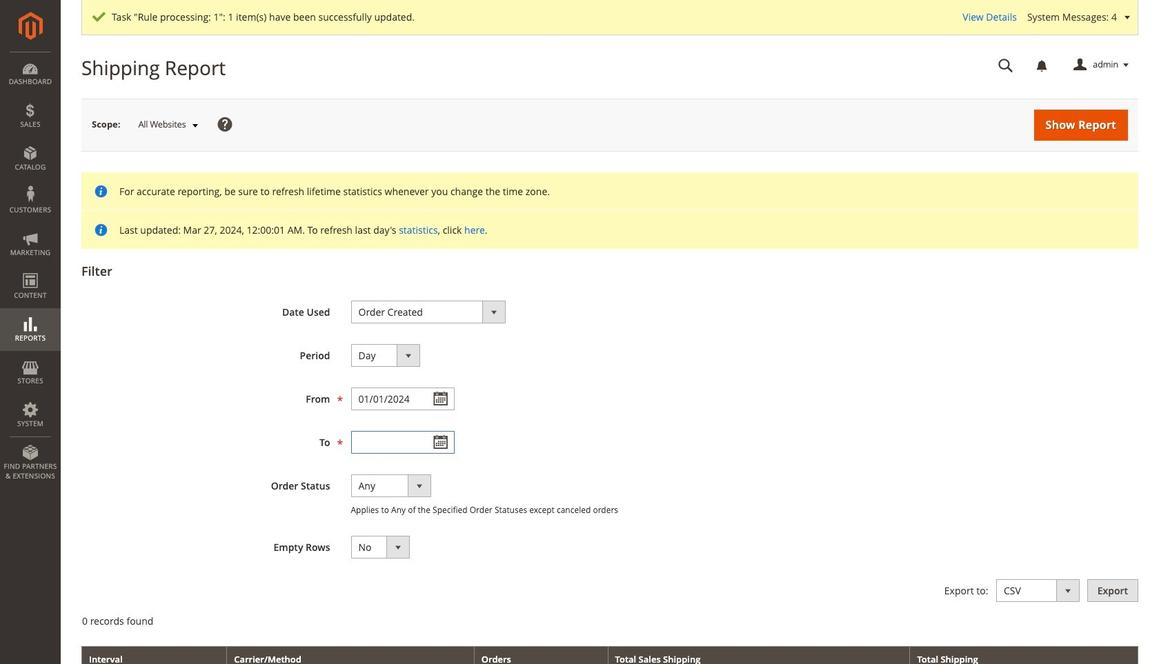 Task type: locate. For each thing, give the bounding box(es) containing it.
None text field
[[989, 53, 1024, 77], [351, 431, 455, 454], [989, 53, 1024, 77], [351, 431, 455, 454]]

menu bar
[[0, 52, 61, 488]]

magento admin panel image
[[18, 12, 42, 40]]

None text field
[[351, 388, 455, 411]]



